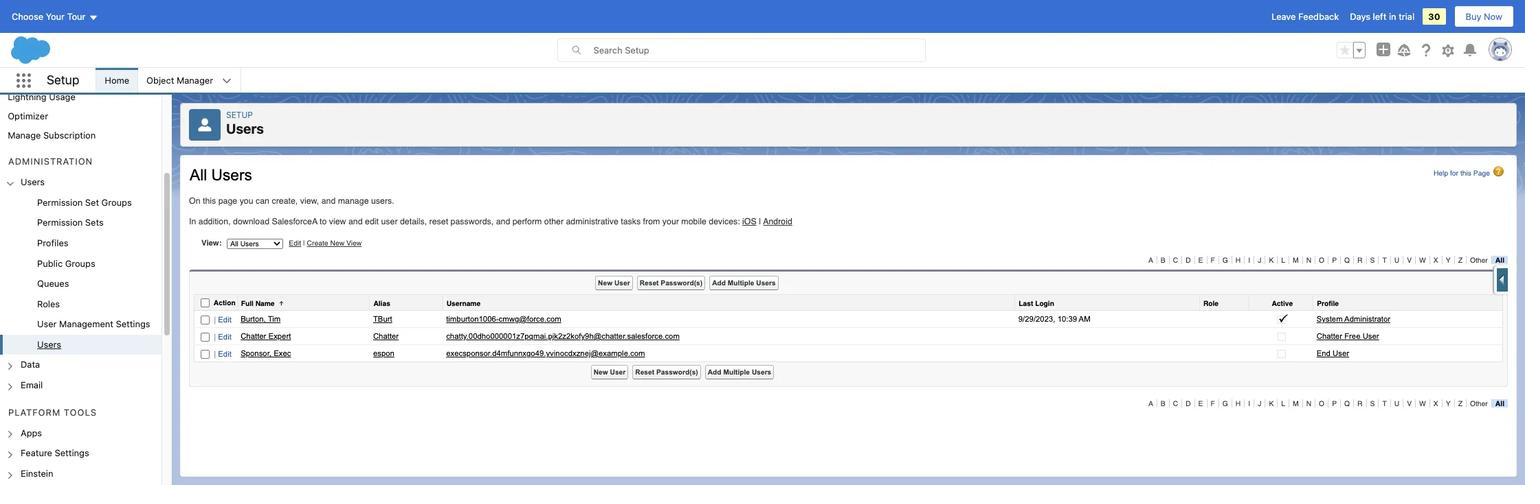 Task type: locate. For each thing, give the bounding box(es) containing it.
setup inside setup users
[[226, 110, 253, 120]]

group
[[1337, 42, 1366, 58], [0, 193, 162, 356]]

leave feedback link
[[1272, 11, 1339, 22]]

einstein
[[21, 469, 53, 480]]

permission for permission set groups
[[37, 197, 83, 208]]

permission up permission sets at the top left
[[37, 197, 83, 208]]

feature settings link
[[21, 448, 89, 460]]

1 vertical spatial setup
[[226, 110, 253, 120]]

0 vertical spatial groups
[[101, 197, 132, 208]]

users link
[[21, 177, 45, 189], [37, 339, 61, 352]]

users down administration
[[21, 177, 45, 188]]

object manager link
[[138, 68, 221, 93]]

setup link
[[226, 110, 253, 120]]

permission up the profiles
[[37, 217, 83, 228]]

0 vertical spatial users
[[226, 121, 264, 137]]

buy now button
[[1454, 5, 1514, 27]]

lightning usage
[[8, 91, 75, 102]]

users down user
[[37, 339, 61, 350]]

einstein link
[[21, 469, 53, 481]]

1 permission from the top
[[37, 197, 83, 208]]

users link down administration
[[21, 177, 45, 189]]

settings right feature
[[55, 448, 89, 459]]

users down setup link
[[226, 121, 264, 137]]

profiles link
[[37, 238, 68, 250]]

0 vertical spatial permission
[[37, 197, 83, 208]]

object manager
[[146, 75, 213, 86]]

1 vertical spatial permission
[[37, 217, 83, 228]]

roles
[[37, 299, 60, 310]]

permission
[[37, 197, 83, 208], [37, 217, 83, 228]]

1 horizontal spatial group
[[1337, 42, 1366, 58]]

groups
[[101, 197, 132, 208], [65, 258, 95, 269]]

tour
[[67, 11, 86, 22]]

public groups link
[[37, 258, 95, 270]]

0 horizontal spatial group
[[0, 193, 162, 356]]

optimizer
[[8, 111, 48, 122]]

feature settings
[[21, 448, 89, 459]]

manage subscription
[[8, 130, 96, 141]]

lightning usage link
[[8, 91, 75, 102]]

now
[[1484, 11, 1502, 22]]

buy
[[1466, 11, 1481, 22]]

settings right management
[[116, 319, 150, 330]]

buy now
[[1466, 11, 1502, 22]]

trial
[[1399, 11, 1415, 22]]

0 horizontal spatial groups
[[65, 258, 95, 269]]

groups right set
[[101, 197, 132, 208]]

1 vertical spatial users
[[21, 177, 45, 188]]

0 vertical spatial settings
[[116, 319, 150, 330]]

2 permission from the top
[[37, 217, 83, 228]]

permission set groups
[[37, 197, 132, 208]]

1 vertical spatial groups
[[65, 258, 95, 269]]

administration
[[8, 156, 93, 167]]

0 horizontal spatial setup
[[47, 73, 79, 87]]

data
[[21, 360, 40, 371]]

1 vertical spatial group
[[0, 193, 162, 356]]

0 vertical spatial setup
[[47, 73, 79, 87]]

1 vertical spatial settings
[[55, 448, 89, 459]]

platform
[[8, 407, 61, 418]]

users for bottom users link
[[37, 339, 61, 350]]

user management settings
[[37, 319, 150, 330]]

usage
[[49, 91, 75, 102]]

2 vertical spatial users
[[37, 339, 61, 350]]

users inside group
[[37, 339, 61, 350]]

setup
[[47, 73, 79, 87], [226, 110, 253, 120]]

permission inside "link"
[[37, 217, 83, 228]]

queues link
[[37, 278, 69, 291]]

setup users
[[226, 110, 264, 137]]

0 horizontal spatial settings
[[55, 448, 89, 459]]

manager
[[177, 75, 213, 86]]

users link down user
[[37, 339, 61, 352]]

users tree item
[[0, 173, 162, 356], [0, 335, 162, 356]]

home
[[105, 75, 129, 86]]

leave
[[1272, 11, 1296, 22]]

choose your tour button
[[11, 5, 99, 27]]

permission sets
[[37, 217, 104, 228]]

1 horizontal spatial setup
[[226, 110, 253, 120]]

0 vertical spatial users link
[[21, 177, 45, 189]]

user management settings link
[[37, 319, 150, 331]]

optimizer link
[[8, 111, 48, 122]]

settings
[[116, 319, 150, 330], [55, 448, 89, 459]]

1 horizontal spatial settings
[[116, 319, 150, 330]]

groups right public
[[65, 258, 95, 269]]

email
[[21, 380, 43, 391]]

subscription
[[43, 130, 96, 141]]

feature
[[21, 448, 52, 459]]

permission for permission sets
[[37, 217, 83, 228]]

users
[[226, 121, 264, 137], [21, 177, 45, 188], [37, 339, 61, 350]]

your
[[46, 11, 65, 22]]



Task type: describe. For each thing, give the bounding box(es) containing it.
profiles
[[37, 238, 68, 249]]

management
[[59, 319, 113, 330]]

manage
[[8, 130, 41, 141]]

2 users tree item from the top
[[0, 335, 162, 356]]

0 vertical spatial group
[[1337, 42, 1366, 58]]

users for top users link
[[21, 177, 45, 188]]

roles link
[[37, 299, 60, 311]]

set
[[85, 197, 99, 208]]

platform tools
[[8, 407, 97, 418]]

group containing permission set groups
[[0, 193, 162, 356]]

choose your tour
[[12, 11, 86, 22]]

user
[[37, 319, 57, 330]]

public
[[37, 258, 63, 269]]

setup for setup users
[[226, 110, 253, 120]]

leave feedback
[[1272, 11, 1339, 22]]

choose
[[12, 11, 43, 22]]

public groups
[[37, 258, 95, 269]]

lightning
[[8, 91, 47, 102]]

settings inside group
[[116, 319, 150, 330]]

tools
[[64, 407, 97, 418]]

apps
[[21, 428, 42, 439]]

object
[[146, 75, 174, 86]]

left
[[1373, 11, 1387, 22]]

email link
[[21, 380, 43, 392]]

apps link
[[21, 428, 42, 440]]

feedback
[[1298, 11, 1339, 22]]

1 horizontal spatial groups
[[101, 197, 132, 208]]

settings inside "link"
[[55, 448, 89, 459]]

permission set groups link
[[37, 197, 132, 209]]

manage subscription link
[[8, 130, 96, 141]]

queues
[[37, 278, 69, 289]]

1 users tree item from the top
[[0, 173, 162, 356]]

home link
[[96, 68, 138, 93]]

days left in trial
[[1350, 11, 1415, 22]]

permission sets link
[[37, 217, 104, 230]]

Search Setup text field
[[593, 39, 925, 61]]

in
[[1389, 11, 1396, 22]]

days
[[1350, 11, 1370, 22]]

setup for setup
[[47, 73, 79, 87]]

1 vertical spatial users link
[[37, 339, 61, 352]]

sets
[[85, 217, 104, 228]]

30
[[1428, 11, 1440, 22]]

data link
[[21, 360, 40, 372]]



Task type: vqa. For each thing, say whether or not it's contained in the screenshot.
"5"
no



